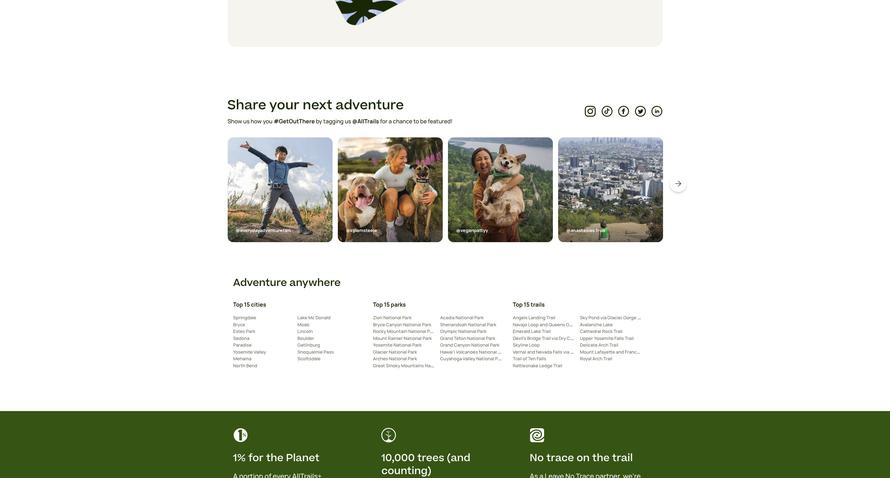 Task type: vqa. For each thing, say whether or not it's contained in the screenshot.
Zoom map out image
no



Task type: describe. For each thing, give the bounding box(es) containing it.
by
[[316, 118, 322, 125]]

rocky
[[373, 329, 386, 335]]

for inside share your next adventure show us how you #getoutthere by tagging us @alltrails for a chance to be featured!
[[380, 118, 388, 125]]

national down grand canyon national park "link"
[[479, 349, 497, 356]]

paradise
[[233, 342, 252, 349]]

trail down navajo loop and queens garden trail link
[[542, 329, 551, 335]]

national down hawai'i volcanoes national park link
[[477, 356, 495, 362]]

lake mc donald link
[[298, 315, 331, 321]]

trail of ten falls link
[[513, 356, 547, 362]]

national down grand teton national park link
[[472, 342, 490, 349]]

estes park link
[[233, 329, 256, 335]]

springdale link
[[233, 315, 256, 321]]

dry
[[559, 336, 566, 342]]

national down rocky mountain national park link
[[404, 336, 422, 342]]

boulder link
[[298, 336, 314, 342]]

rocky mountain national park link
[[373, 328, 437, 335]]

2 the from the left
[[593, 452, 610, 466]]

no trace on the trail
[[530, 452, 633, 466]]

trail down 'vernal'
[[513, 356, 522, 362]]

instagram image
[[585, 106, 596, 117]]

lake inside sky pond via glacier gorge trail avalanche lake cathedral rock trail upper yosemite falls trail delicate arch trail mount lafayette and franconia ridge trail loop royal arch trail
[[603, 322, 613, 328]]

avalanche lake link
[[580, 322, 613, 328]]

lake inside lake mc donald moab lincoln boulder gatlinburg snoqualmie pass scottsdale
[[298, 315, 308, 321]]

anywhere
[[290, 276, 341, 291]]

boulder
[[298, 336, 314, 342]]

angels
[[513, 315, 528, 321]]

mountains
[[401, 363, 424, 369]]

skyline loop link
[[513, 342, 540, 349]]

paradise link
[[233, 342, 252, 349]]

yosemite inside zion national park bryce canyon national park rocky mountain national park mount rainier national park yosemite national park glacier national park arches national park great smoky mountains national park
[[373, 342, 393, 349]]

and inside sky pond via glacier gorge trail avalanche lake cathedral rock trail upper yosemite falls trail delicate arch trail mount lafayette and franconia ridge trail loop royal arch trail
[[616, 349, 625, 356]]

trail up royal
[[581, 349, 590, 356]]

avalanche
[[580, 322, 602, 328]]

on
[[577, 452, 590, 466]]

devil's
[[513, 336, 527, 342]]

chance
[[393, 118, 413, 125]]

angels landing trail navajo loop and queens garden trail emerald lake trail devil's bridge trail via dry creek road skyline loop vernal and nevada falls via mist trail trail of ten falls rattlesnake ledge trail
[[513, 315, 592, 369]]

share
[[228, 96, 266, 115]]

smoky
[[386, 363, 401, 369]]

teton
[[454, 336, 467, 342]]

emerald lake trail link
[[513, 329, 551, 335]]

yosemite inside sky pond via glacier gorge trail avalanche lake cathedral rock trail upper yosemite falls trail delicate arch trail mount lafayette and franconia ridge trail loop royal arch trail
[[594, 336, 614, 342]]

1% for the planet
[[233, 452, 320, 466]]

mountain
[[387, 329, 408, 335]]

upper yosemite falls trail link
[[580, 336, 634, 342]]

royal
[[580, 356, 592, 362]]

national down yosemite national park link
[[389, 349, 407, 356]]

alltrails users hitting the trails and finding their way outside image for @everydayadventurefam
[[228, 138, 333, 243]]

1 horizontal spatial and
[[540, 322, 548, 328]]

scottsdale link
[[298, 356, 321, 362]]

zion
[[373, 315, 383, 321]]

tagging
[[324, 118, 344, 125]]

you
[[263, 118, 273, 125]]

15 for trails
[[524, 301, 530, 309]]

hawai'i volcanoes national park link
[[440, 348, 508, 356]]

giftcard image
[[236, 0, 468, 29]]

alltrails users hitting the trails and finding their way outside image for @anastasias.true
[[558, 138, 663, 243]]

park inside springdale bryce estes park sedona paradise yosemite valley mehama north bend
[[246, 329, 256, 335]]

zion national park link
[[373, 315, 412, 321]]

bryce canyon national park link
[[373, 322, 432, 328]]

@veganpattyy
[[457, 227, 489, 234]]

1 vertical spatial for
[[249, 452, 264, 466]]

arches
[[373, 356, 388, 362]]

yosemite inside springdale bryce estes park sedona paradise yosemite valley mehama north bend
[[233, 349, 253, 356]]

springdale
[[233, 315, 256, 321]]

cuyahoga valley national park link
[[440, 355, 505, 363]]

0 vertical spatial loop
[[529, 322, 539, 328]]

@everydayadventurefam
[[236, 227, 291, 234]]

trail up mount lafayette and franconia ridge trail loop link
[[625, 336, 634, 342]]

pass
[[324, 349, 334, 356]]

share your next adventure show us how you #getoutthere by tagging us @alltrails for a chance to be featured!
[[228, 96, 453, 125]]

national up grand teton national park link
[[459, 329, 477, 335]]

trail right bridge
[[542, 336, 551, 342]]

1 the from the left
[[266, 452, 284, 466]]

national up grand canyon national park "link"
[[468, 336, 486, 342]]

0 horizontal spatial and
[[528, 349, 536, 356]]

hawai'i
[[440, 349, 455, 356]]

rainier
[[388, 336, 403, 342]]

yosemite national park link
[[373, 342, 422, 349]]

1 horizontal spatial via
[[564, 349, 570, 356]]

adventure anywhere
[[233, 276, 341, 291]]

trail up queens
[[547, 315, 556, 321]]

(and
[[447, 452, 471, 466]]

trail down lafayette
[[604, 356, 613, 362]]

valley inside springdale bryce estes park sedona paradise yosemite valley mehama north bend
[[254, 349, 266, 356]]

gatlinburg
[[298, 342, 320, 349]]

national up mountain in the bottom left of the page
[[404, 322, 422, 328]]

mount inside zion national park bryce canyon national park rocky mountain national park mount rainier national park yosemite national park glacier national park arches national park great smoky mountains national park
[[373, 336, 387, 342]]

bryce inside zion national park bryce canyon national park rocky mountain national park mount rainier national park yosemite national park glacier national park arches national park great smoky mountains national park
[[373, 322, 385, 328]]

your
[[270, 96, 300, 115]]

bryce inside springdale bryce estes park sedona paradise yosemite valley mehama north bend
[[233, 322, 245, 328]]

delicate
[[580, 342, 598, 349]]

planet
[[286, 452, 320, 466]]

landing
[[529, 315, 546, 321]]

no
[[530, 452, 544, 466]]

1 grand from the top
[[440, 336, 453, 342]]

10,000 trees (and counting)
[[382, 452, 471, 479]]

scottsdale
[[298, 356, 321, 362]]

bend
[[246, 363, 257, 369]]

angels landing trail link
[[513, 315, 556, 321]]

twitter image
[[635, 106, 646, 117]]

mehama link
[[233, 356, 252, 362]]

cuyahoga
[[440, 356, 462, 362]]

rattlesnake
[[513, 363, 539, 369]]

1 horizontal spatial falls
[[553, 349, 563, 356]]

donald
[[316, 315, 331, 321]]

estes
[[233, 329, 245, 335]]

glacier national park link
[[373, 349, 417, 356]]

valley inside acadia national park shenandoah national park olympic national park grand teton national park grand canyon national park hawai'i volcanoes national park cuyahoga valley national park
[[463, 356, 476, 362]]

a
[[389, 118, 392, 125]]

2 us from the left
[[345, 118, 351, 125]]

cities
[[251, 301, 266, 309]]

ridge
[[647, 349, 660, 356]]

lake mc donald moab lincoln boulder gatlinburg snoqualmie pass scottsdale
[[298, 315, 334, 362]]

alltrails users hitting the trails and finding their way outside image for @veganpattyy
[[448, 138, 553, 243]]

canyon inside zion national park bryce canyon national park rocky mountain national park mount rainier national park yosemite national park glacier national park arches national park great smoky mountains national park
[[386, 322, 403, 328]]

canyon inside acadia national park shenandoah national park olympic national park grand teton national park grand canyon national park hawai'i volcanoes national park cuyahoga valley national park
[[454, 342, 471, 349]]

vernal
[[513, 349, 527, 356]]

acadia
[[440, 315, 455, 321]]

gorge
[[624, 315, 637, 321]]

top for top 15 cities
[[233, 301, 243, 309]]



Task type: locate. For each thing, give the bounding box(es) containing it.
1 horizontal spatial valley
[[463, 356, 476, 362]]

2 bryce from the left
[[373, 322, 385, 328]]

mehama
[[233, 356, 252, 362]]

1 horizontal spatial top
[[373, 301, 383, 309]]

parks
[[391, 301, 406, 309]]

north
[[233, 363, 246, 369]]

alltrails users hitting the trails and finding their way outside image
[[228, 138, 333, 243], [338, 138, 443, 243], [448, 138, 553, 243], [558, 138, 663, 243]]

trails
[[531, 301, 545, 309]]

2 vertical spatial via
[[564, 349, 570, 356]]

zion national park bryce canyon national park rocky mountain national park mount rainier national park yosemite national park glacier national park arches national park great smoky mountains national park
[[373, 315, 453, 369]]

2 vertical spatial falls
[[537, 356, 547, 362]]

2 alltrails users hitting the trails and finding their way outside image from the left
[[338, 138, 443, 243]]

yosemite down cathedral rock trail link
[[594, 336, 614, 342]]

glacier left gorge
[[608, 315, 623, 321]]

0 horizontal spatial for
[[249, 452, 264, 466]]

bryce up estes
[[233, 322, 245, 328]]

and right lafayette
[[616, 349, 625, 356]]

trail right ridge
[[660, 349, 669, 356]]

springdale bryce estes park sedona paradise yosemite valley mehama north bend
[[233, 315, 266, 369]]

4 alltrails users hitting the trails and finding their way outside image from the left
[[558, 138, 663, 243]]

mount rainier national park link
[[373, 336, 432, 342]]

via inside sky pond via glacier gorge trail avalanche lake cathedral rock trail upper yosemite falls trail delicate arch trail mount lafayette and franconia ridge trail loop royal arch trail
[[601, 315, 607, 321]]

1 horizontal spatial us
[[345, 118, 351, 125]]

3 15 from the left
[[524, 301, 530, 309]]

0 horizontal spatial us
[[243, 118, 250, 125]]

bryce
[[233, 322, 245, 328], [373, 322, 385, 328]]

1 15 from the left
[[244, 301, 250, 309]]

franconia
[[625, 349, 646, 356]]

loop
[[529, 322, 539, 328], [530, 342, 540, 349], [670, 349, 681, 356]]

15 left trails
[[524, 301, 530, 309]]

adventure
[[336, 96, 404, 115]]

arches national park link
[[373, 356, 417, 362]]

falls down nevada
[[537, 356, 547, 362]]

0 vertical spatial arch
[[599, 342, 609, 349]]

nevada
[[537, 349, 552, 356]]

glacier inside zion national park bryce canyon national park rocky mountain national park mount rainier national park yosemite national park glacier national park arches national park great smoky mountains national park
[[373, 349, 388, 356]]

1 vertical spatial canyon
[[454, 342, 471, 349]]

sky pond via glacier gorge trail link
[[580, 314, 647, 322]]

facebook image
[[619, 106, 630, 117]]

1 horizontal spatial mount
[[580, 349, 594, 356]]

lincoln
[[298, 329, 313, 335]]

arch up lafayette
[[599, 342, 609, 349]]

0 horizontal spatial valley
[[254, 349, 266, 356]]

loop down bridge
[[530, 342, 540, 349]]

national up bryce canyon national park link
[[384, 315, 402, 321]]

cookie consent banner dialog
[[8, 446, 882, 471]]

loop inside sky pond via glacier gorge trail avalanche lake cathedral rock trail upper yosemite falls trail delicate arch trail mount lafayette and franconia ridge trail loop royal arch trail
[[670, 349, 681, 356]]

glacier up arches
[[373, 349, 388, 356]]

us
[[243, 118, 250, 125], [345, 118, 351, 125]]

1 vertical spatial valley
[[463, 356, 476, 362]]

top up "angels"
[[513, 301, 523, 309]]

the right the on
[[593, 452, 610, 466]]

great
[[373, 363, 385, 369]]

falls
[[615, 336, 624, 342], [553, 349, 563, 356], [537, 356, 547, 362]]

2 horizontal spatial and
[[616, 349, 625, 356]]

volcanoes
[[456, 349, 478, 356]]

mist
[[571, 349, 580, 356]]

2 top from the left
[[373, 301, 383, 309]]

valley up bend
[[254, 349, 266, 356]]

1 vertical spatial mount
[[580, 349, 594, 356]]

delicate arch trail link
[[580, 342, 619, 349]]

1%
[[233, 452, 246, 466]]

navajo
[[513, 322, 528, 328]]

trees
[[418, 452, 445, 466]]

1 horizontal spatial bryce
[[373, 322, 385, 328]]

national up the mount rainier national park link
[[409, 329, 427, 335]]

adventure
[[233, 276, 287, 291]]

top 15 cities
[[233, 301, 266, 309]]

1 horizontal spatial canyon
[[454, 342, 471, 349]]

0 horizontal spatial mount
[[373, 336, 387, 342]]

us left how
[[243, 118, 250, 125]]

national down glacier national park link
[[389, 356, 407, 362]]

and down landing
[[540, 322, 548, 328]]

glacier inside sky pond via glacier gorge trail avalanche lake cathedral rock trail upper yosemite falls trail delicate arch trail mount lafayette and franconia ridge trail loop royal arch trail
[[608, 315, 623, 321]]

mount up royal
[[580, 349, 594, 356]]

bryce link
[[233, 322, 245, 328]]

and up ten
[[528, 349, 536, 356]]

canyon down zion national park link
[[386, 322, 403, 328]]

1 vertical spatial yosemite
[[373, 342, 393, 349]]

grand canyon national park link
[[440, 342, 500, 349]]

2 horizontal spatial yosemite
[[594, 336, 614, 342]]

0 vertical spatial grand
[[440, 336, 453, 342]]

mount inside sky pond via glacier gorge trail avalanche lake cathedral rock trail upper yosemite falls trail delicate arch trail mount lafayette and franconia ridge trail loop royal arch trail
[[580, 349, 594, 356]]

top up springdale
[[233, 301, 243, 309]]

featured!
[[428, 118, 453, 125]]

1 vertical spatial falls
[[553, 349, 563, 356]]

0 horizontal spatial via
[[552, 336, 558, 342]]

tiktok image
[[602, 106, 613, 117]]

2 grand from the top
[[440, 342, 453, 349]]

for left a
[[380, 118, 388, 125]]

us right tagging
[[345, 118, 351, 125]]

2 horizontal spatial 15
[[524, 301, 530, 309]]

top 15 parks
[[373, 301, 406, 309]]

1 top from the left
[[233, 301, 243, 309]]

1 horizontal spatial yosemite
[[373, 342, 393, 349]]

national up olympic national park link
[[469, 322, 486, 328]]

gatlinburg link
[[298, 342, 320, 349]]

0 horizontal spatial canyon
[[386, 322, 403, 328]]

yosemite up arches
[[373, 342, 393, 349]]

olympic national park link
[[440, 329, 487, 335]]

lake up bridge
[[531, 329, 541, 335]]

olympic
[[440, 329, 458, 335]]

2 horizontal spatial via
[[601, 315, 607, 321]]

emerald
[[513, 329, 531, 335]]

0 horizontal spatial falls
[[537, 356, 547, 362]]

1 vertical spatial arch
[[593, 356, 603, 362]]

mc
[[309, 315, 315, 321]]

mount down rocky
[[373, 336, 387, 342]]

falls right nevada
[[553, 349, 563, 356]]

via left dry
[[552, 336, 558, 342]]

moab
[[298, 322, 310, 328]]

canyon
[[386, 322, 403, 328], [454, 342, 471, 349]]

1 horizontal spatial glacier
[[608, 315, 623, 321]]

15 for parks
[[384, 301, 390, 309]]

1 vertical spatial via
[[552, 336, 558, 342]]

0 vertical spatial mount
[[373, 336, 387, 342]]

for right 1%
[[249, 452, 264, 466]]

lake up moab link
[[298, 315, 308, 321]]

shenandoah
[[440, 322, 468, 328]]

sky pond via glacier gorge trail avalanche lake cathedral rock trail upper yosemite falls trail delicate arch trail mount lafayette and franconia ridge trail loop royal arch trail
[[580, 315, 681, 362]]

next image
[[674, 180, 683, 188]]

park
[[403, 315, 412, 321], [475, 315, 484, 321], [422, 322, 432, 328], [487, 322, 497, 328], [246, 329, 256, 335], [427, 329, 437, 335], [478, 329, 487, 335], [423, 336, 432, 342], [486, 336, 496, 342], [413, 342, 422, 349], [491, 342, 500, 349], [408, 349, 417, 356], [498, 349, 508, 356], [408, 356, 417, 362], [496, 356, 505, 362], [444, 363, 453, 369]]

sedona
[[233, 336, 250, 342]]

0 vertical spatial lake
[[298, 315, 308, 321]]

trail down upper yosemite falls trail link at right bottom
[[610, 342, 619, 349]]

0 horizontal spatial yosemite
[[233, 349, 253, 356]]

sedona link
[[233, 336, 250, 342]]

0 vertical spatial via
[[601, 315, 607, 321]]

grand up hawai'i
[[440, 342, 453, 349]]

#getoutthere
[[274, 118, 315, 125]]

1 us from the left
[[243, 118, 250, 125]]

3 alltrails users hitting the trails and finding their way outside image from the left
[[448, 138, 553, 243]]

15 left parks
[[384, 301, 390, 309]]

1 alltrails users hitting the trails and finding their way outside image from the left
[[228, 138, 333, 243]]

0 vertical spatial yosemite
[[594, 336, 614, 342]]

falls inside sky pond via glacier gorge trail avalanche lake cathedral rock trail upper yosemite falls trail delicate arch trail mount lafayette and franconia ridge trail loop royal arch trail
[[615, 336, 624, 342]]

road
[[581, 336, 592, 342]]

1 horizontal spatial 15
[[384, 301, 390, 309]]

how
[[251, 118, 262, 125]]

0 horizontal spatial glacier
[[373, 349, 388, 356]]

via left "mist" at the bottom right
[[564, 349, 570, 356]]

the left planet
[[266, 452, 284, 466]]

arch down lafayette
[[593, 356, 603, 362]]

2 15 from the left
[[384, 301, 390, 309]]

2 vertical spatial yosemite
[[233, 349, 253, 356]]

0 horizontal spatial top
[[233, 301, 243, 309]]

0 vertical spatial for
[[380, 118, 388, 125]]

0 vertical spatial valley
[[254, 349, 266, 356]]

0 vertical spatial glacier
[[608, 315, 623, 321]]

0 vertical spatial falls
[[615, 336, 624, 342]]

1 horizontal spatial the
[[593, 452, 610, 466]]

garden
[[567, 322, 582, 328]]

trail right gorge
[[638, 315, 647, 321]]

next
[[303, 96, 333, 115]]

0 horizontal spatial 15
[[244, 301, 250, 309]]

loop right ridge
[[670, 349, 681, 356]]

lake inside angels landing trail navajo loop and queens garden trail emerald lake trail devil's bridge trail via dry creek road skyline loop vernal and nevada falls via mist trail trail of ten falls rattlesnake ledge trail
[[531, 329, 541, 335]]

national down the mount rainier national park link
[[394, 342, 412, 349]]

be
[[421, 118, 427, 125]]

top for top 15 parks
[[373, 301, 383, 309]]

0 vertical spatial canyon
[[386, 322, 403, 328]]

1 vertical spatial lake
[[603, 322, 613, 328]]

loop down angels landing trail link
[[529, 322, 539, 328]]

trail right ledge
[[554, 363, 563, 369]]

top for top 15 trails
[[513, 301, 523, 309]]

1 horizontal spatial lake
[[531, 329, 541, 335]]

2 horizontal spatial falls
[[615, 336, 624, 342]]

moab link
[[298, 322, 310, 328]]

yosemite
[[594, 336, 614, 342], [373, 342, 393, 349], [233, 349, 253, 356]]

grand down "olympic"
[[440, 336, 453, 342]]

1 vertical spatial grand
[[440, 342, 453, 349]]

top up zion
[[373, 301, 383, 309]]

valley down volcanoes
[[463, 356, 476, 362]]

sky
[[580, 315, 588, 321]]

pond
[[589, 315, 600, 321]]

vernal and nevada falls via mist trail link
[[513, 348, 590, 356]]

falls up mount lafayette and franconia ridge trail loop link
[[615, 336, 624, 342]]

2 horizontal spatial lake
[[603, 322, 613, 328]]

glacier
[[608, 315, 623, 321], [373, 349, 388, 356]]

15 for cities
[[244, 301, 250, 309]]

@alltrails
[[353, 118, 379, 125]]

1 vertical spatial glacier
[[373, 349, 388, 356]]

show
[[228, 118, 242, 125]]

2 horizontal spatial top
[[513, 301, 523, 309]]

queens
[[549, 322, 566, 328]]

0 horizontal spatial lake
[[298, 315, 308, 321]]

canyon down the teton
[[454, 342, 471, 349]]

lake up rock on the bottom right of page
[[603, 322, 613, 328]]

national down the cuyahoga
[[425, 363, 443, 369]]

0 horizontal spatial the
[[266, 452, 284, 466]]

shenandoah national park link
[[440, 322, 497, 328]]

ten
[[528, 356, 536, 362]]

national up shenandoah national park link
[[456, 315, 474, 321]]

1 vertical spatial loop
[[530, 342, 540, 349]]

0 horizontal spatial bryce
[[233, 322, 245, 328]]

bryce up rocky
[[373, 322, 385, 328]]

yosemite down paradise link
[[233, 349, 253, 356]]

to
[[414, 118, 419, 125]]

trail down sky at the right bottom
[[583, 322, 592, 328]]

3 top from the left
[[513, 301, 523, 309]]

top 15 trails
[[513, 301, 545, 309]]

15 left cities
[[244, 301, 250, 309]]

counting)
[[382, 464, 432, 479]]

linkedin image
[[652, 106, 663, 117]]

alltrails users hitting the trails and finding their way outside image for @kylamsteele
[[338, 138, 443, 243]]

trail right rock on the bottom right of page
[[614, 329, 623, 335]]

2 vertical spatial lake
[[531, 329, 541, 335]]

10,000
[[382, 452, 415, 466]]

for
[[380, 118, 388, 125], [249, 452, 264, 466]]

dialog
[[0, 0, 891, 479]]

of
[[523, 356, 528, 362]]

1 horizontal spatial for
[[380, 118, 388, 125]]

yosemite valley link
[[233, 349, 266, 356]]

2 vertical spatial loop
[[670, 349, 681, 356]]

1 bryce from the left
[[233, 322, 245, 328]]

via right the pond
[[601, 315, 607, 321]]



